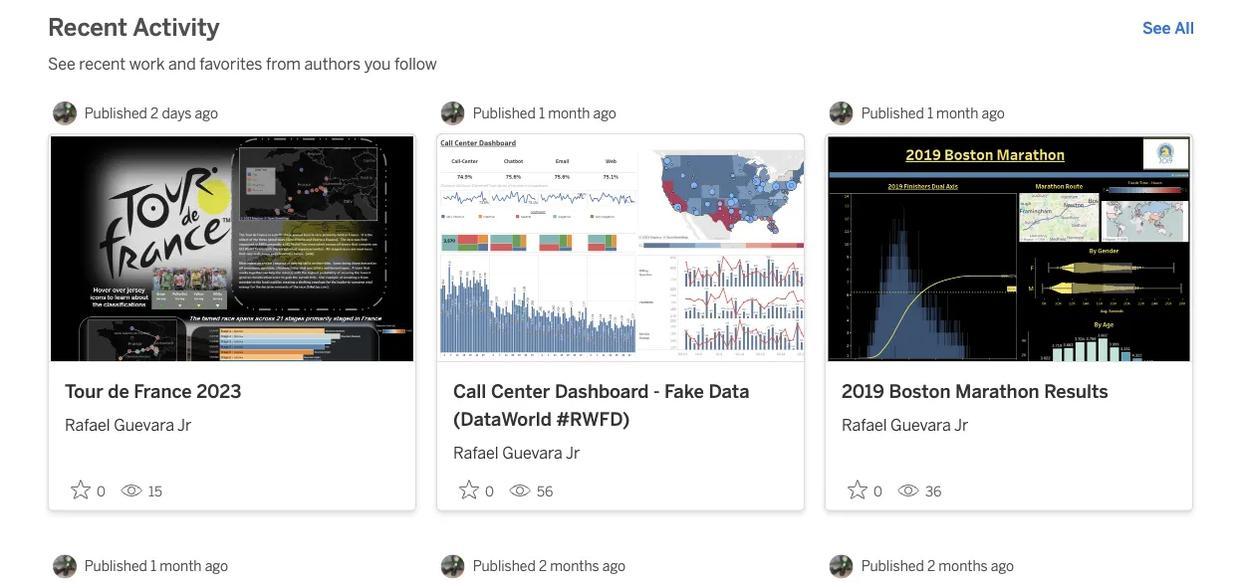 Task type: locate. For each thing, give the bounding box(es) containing it.
1 horizontal spatial see
[[1143, 18, 1171, 37]]

workbook thumbnail image
[[49, 135, 415, 362], [437, 135, 804, 362], [826, 135, 1193, 362]]

1 horizontal spatial published 2 months ago
[[862, 559, 1014, 576]]

0 horizontal spatial rafael guevara jr
[[65, 417, 192, 435]]

rafael guevara jr down boston
[[842, 417, 969, 435]]

1 horizontal spatial months
[[939, 559, 988, 576]]

rafael for 2019 boston marathon results
[[842, 417, 887, 435]]

1 published 2 months ago from the left
[[473, 559, 626, 576]]

1 horizontal spatial workbook thumbnail image
[[437, 135, 804, 362]]

1 horizontal spatial jr
[[566, 444, 580, 463]]

rafael guevara jr link down 2023
[[65, 406, 400, 438]]

france
[[134, 381, 192, 403]]

jr down france
[[177, 417, 192, 435]]

-
[[654, 381, 660, 403]]

and
[[169, 54, 196, 73]]

1 workbook thumbnail image from the left
[[49, 135, 415, 362]]

2 0 from the left
[[485, 484, 494, 501]]

see left 'recent'
[[48, 54, 75, 73]]

2 workbook thumbnail image from the left
[[437, 135, 804, 362]]

1 horizontal spatial published 1 month ago
[[473, 105, 617, 122]]

rafael
[[65, 417, 110, 435], [842, 417, 887, 435], [453, 444, 499, 463]]

rafael down (dataworld
[[453, 444, 499, 463]]

results
[[1044, 381, 1109, 403]]

0 horizontal spatial month
[[160, 559, 202, 576]]

ago for rafael guevara jr icon related to call center dashboard - fake data (dataworld #rwfd)
[[593, 105, 617, 122]]

0 horizontal spatial published 1 month ago
[[84, 559, 228, 576]]

1 horizontal spatial add favorite button
[[842, 474, 890, 507]]

published for tour de france 2023's rafael guevara jr icon
[[84, 105, 147, 122]]

rafael guevara jr image
[[53, 102, 77, 126], [441, 102, 465, 126], [830, 102, 854, 126], [441, 556, 465, 580]]

published 1 month ago for center
[[473, 105, 617, 122]]

1 horizontal spatial rafael guevara jr link
[[453, 433, 788, 465]]

days
[[162, 105, 192, 122]]

0 horizontal spatial add favorite button
[[453, 474, 501, 507]]

2 down 56
[[539, 559, 547, 576]]

jr down 2019 boston marathon results
[[955, 417, 969, 435]]

1 for boston
[[928, 105, 934, 122]]

center
[[491, 381, 550, 403]]

1 horizontal spatial 2
[[539, 559, 547, 576]]

2 horizontal spatial published 1 month ago
[[862, 105, 1005, 122]]

1 horizontal spatial rafael guevara jr
[[453, 444, 580, 463]]

marathon
[[956, 381, 1040, 403]]

published 2 months ago
[[473, 559, 626, 576], [862, 559, 1014, 576]]

0 vertical spatial see
[[1143, 18, 1171, 37]]

2 horizontal spatial jr
[[955, 417, 969, 435]]

2 down 36 in the right of the page
[[928, 559, 936, 576]]

add favorite button left 36 in the right of the page
[[842, 474, 890, 507]]

see for see recent work and favorites from authors you follow
[[48, 54, 75, 73]]

all
[[1175, 18, 1195, 37]]

favorites
[[200, 54, 262, 73]]

rafael down 'tour'
[[65, 417, 110, 435]]

rafael guevara jr down (dataworld
[[453, 444, 580, 463]]

2 horizontal spatial rafael guevara jr
[[842, 417, 969, 435]]

1 horizontal spatial rafael
[[453, 444, 499, 463]]

Add Favorite button
[[453, 474, 501, 507], [842, 474, 890, 507]]

jr for dashboard
[[566, 444, 580, 463]]

2 horizontal spatial rafael guevara jr link
[[842, 406, 1177, 438]]

1 add favorite button from the left
[[453, 474, 501, 507]]

you
[[365, 54, 391, 73]]

months down 56
[[550, 559, 600, 576]]

guevara for boston
[[891, 417, 951, 435]]

published 1 month ago
[[473, 105, 617, 122], [862, 105, 1005, 122], [84, 559, 228, 576]]

see left "all"
[[1143, 18, 1171, 37]]

2 add favorite button from the left
[[842, 474, 890, 507]]

ago
[[195, 105, 218, 122], [593, 105, 617, 122], [982, 105, 1005, 122], [205, 559, 228, 576], [603, 559, 626, 576], [991, 559, 1014, 576]]

0 horizontal spatial rafael guevara jr image
[[53, 556, 77, 580]]

see
[[1143, 18, 1171, 37], [48, 54, 75, 73]]

rafael guevara jr down the de
[[65, 417, 192, 435]]

3 workbook thumbnail image from the left
[[826, 135, 1193, 362]]

rafael guevara jr link down #rwfd)
[[453, 433, 788, 465]]

0 horizontal spatial guevara
[[114, 417, 174, 435]]

56 views element
[[501, 476, 561, 509]]

add favorite button left 56
[[453, 474, 501, 507]]

2 rafael guevara jr image from the left
[[830, 556, 854, 580]]

0 horizontal spatial jr
[[177, 417, 192, 435]]

2
[[150, 105, 159, 122], [539, 559, 547, 576], [928, 559, 936, 576]]

0 left '56 views' element
[[485, 484, 494, 501]]

0
[[97, 484, 106, 501], [485, 484, 494, 501], [874, 484, 883, 501]]

1 horizontal spatial 0
[[485, 484, 494, 501]]

months
[[550, 559, 600, 576], [939, 559, 988, 576]]

2 horizontal spatial workbook thumbnail image
[[826, 135, 1193, 362]]

rafael guevara jr link for -
[[453, 433, 788, 465]]

2 horizontal spatial 1
[[928, 105, 934, 122]]

0 horizontal spatial see
[[48, 54, 75, 73]]

guevara down boston
[[891, 417, 951, 435]]

month
[[548, 105, 590, 122], [937, 105, 979, 122], [160, 559, 202, 576]]

1 horizontal spatial month
[[548, 105, 590, 122]]

0 horizontal spatial rafael guevara jr link
[[65, 406, 400, 438]]

1
[[539, 105, 545, 122], [928, 105, 934, 122], [150, 559, 157, 576]]

guevara down tour de france 2023
[[114, 417, 174, 435]]

0 inside add favorite button
[[97, 484, 106, 501]]

0 left 15 views element
[[97, 484, 106, 501]]

2 horizontal spatial rafael
[[842, 417, 887, 435]]

recent activity
[[48, 13, 220, 42]]

0 left the 36 views 'element'
[[874, 484, 883, 501]]

rafael guevara jr for boston
[[842, 417, 969, 435]]

0 horizontal spatial workbook thumbnail image
[[49, 135, 415, 362]]

0 horizontal spatial published 2 months ago
[[473, 559, 626, 576]]

jr for marathon
[[955, 417, 969, 435]]

rafael guevara jr link for results
[[842, 406, 1177, 438]]

published for rafael guevara jr image for published 2 months ago
[[862, 559, 924, 576]]

jr
[[177, 417, 192, 435], [955, 417, 969, 435], [566, 444, 580, 463]]

0 horizontal spatial 2
[[150, 105, 159, 122]]

0 horizontal spatial 0
[[97, 484, 106, 501]]

1 horizontal spatial rafael guevara jr image
[[830, 556, 854, 580]]

1 horizontal spatial guevara
[[502, 444, 563, 463]]

2019 boston marathon results link
[[842, 379, 1177, 406]]

published for rafael guevara jr image for published 1 month ago
[[84, 559, 147, 576]]

1 vertical spatial see
[[48, 54, 75, 73]]

3 0 from the left
[[874, 484, 883, 501]]

rafael guevara jr link down marathon
[[842, 406, 1177, 438]]

guevara
[[114, 417, 174, 435], [891, 417, 951, 435], [502, 444, 563, 463]]

1 horizontal spatial 1
[[539, 105, 545, 122]]

1 rafael guevara jr image from the left
[[53, 556, 77, 580]]

2 horizontal spatial 2
[[928, 559, 936, 576]]

0 horizontal spatial rafael
[[65, 417, 110, 435]]

0 horizontal spatial months
[[550, 559, 600, 576]]

rafael guevara jr
[[65, 417, 192, 435], [842, 417, 969, 435], [453, 444, 580, 463]]

dashboard
[[555, 381, 649, 403]]

boston
[[889, 381, 951, 403]]

rafael guevara jr link
[[65, 406, 400, 438], [842, 406, 1177, 438], [453, 433, 788, 465]]

1 0 from the left
[[97, 484, 106, 501]]

2 horizontal spatial 0
[[874, 484, 883, 501]]

2 horizontal spatial month
[[937, 105, 979, 122]]

rafael down 2019
[[842, 417, 887, 435]]

published 2 months ago down 36 in the right of the page
[[862, 559, 1014, 576]]

published for rafael guevara jr icon related to call center dashboard - fake data (dataworld #rwfd)
[[473, 105, 536, 122]]

published 1 month ago for boston
[[862, 105, 1005, 122]]

2 horizontal spatial guevara
[[891, 417, 951, 435]]

ago for rafael guevara jr image for published 1 month ago
[[205, 559, 228, 576]]

guevara up '56 views' element
[[502, 444, 563, 463]]

published
[[84, 105, 147, 122], [473, 105, 536, 122], [862, 105, 924, 122], [84, 559, 147, 576], [473, 559, 536, 576], [862, 559, 924, 576]]

months down 36 in the right of the page
[[939, 559, 988, 576]]

tour de france 2023 link
[[65, 379, 400, 406]]

0 horizontal spatial 1
[[150, 559, 157, 576]]

published 2 months ago down 56
[[473, 559, 626, 576]]

rafael guevara jr image
[[53, 556, 77, 580], [830, 556, 854, 580]]

call center dashboard - fake data (dataworld #rwfd)
[[453, 381, 750, 431]]

jr down #rwfd)
[[566, 444, 580, 463]]

recent activity heading
[[48, 12, 220, 44]]

2 left days
[[150, 105, 159, 122]]

rafael guevara jr image for tour de france 2023
[[53, 102, 77, 126]]

guevara for de
[[114, 417, 174, 435]]



Task type: vqa. For each thing, say whether or not it's contained in the screenshot.


Task type: describe. For each thing, give the bounding box(es) containing it.
fake
[[665, 381, 704, 403]]

1 for center
[[539, 105, 545, 122]]

#rwfd)
[[557, 409, 630, 431]]

see for see all
[[1143, 18, 1171, 37]]

add favorite button for 2019 boston marathon results
[[842, 474, 890, 507]]

rafael for call center dashboard - fake data (dataworld #rwfd)
[[453, 444, 499, 463]]

0 for call center dashboard - fake data (dataworld #rwfd)
[[485, 484, 494, 501]]

rafael guevara jr image for published 2 months ago
[[830, 556, 854, 580]]

recent
[[79, 54, 126, 73]]

rafael guevara jr link for 2023
[[65, 406, 400, 438]]

rafael guevara jr image for published 1 month ago
[[53, 556, 77, 580]]

call center dashboard - fake data (dataworld #rwfd) link
[[453, 379, 788, 433]]

recent
[[48, 13, 128, 42]]

2 months from the left
[[939, 559, 988, 576]]

workbook thumbnail image for 2023
[[49, 135, 415, 362]]

add favorite button for call center dashboard - fake data (dataworld #rwfd)
[[453, 474, 501, 507]]

jr for france
[[177, 417, 192, 435]]

workbook thumbnail image for results
[[826, 135, 1193, 362]]

1 months from the left
[[550, 559, 600, 576]]

month for marathon
[[937, 105, 979, 122]]

ago for rafael guevara jr icon associated with 2019 boston marathon results
[[982, 105, 1005, 122]]

36 views element
[[890, 476, 950, 509]]

activity
[[133, 13, 220, 42]]

rafael guevara jr for de
[[65, 417, 192, 435]]

0 for 2019 boston marathon results
[[874, 484, 883, 501]]

work
[[129, 54, 165, 73]]

see all link
[[1143, 16, 1195, 40]]

see all
[[1143, 18, 1195, 37]]

0 for tour de france 2023
[[97, 484, 106, 501]]

data
[[709, 381, 750, 403]]

call
[[453, 381, 487, 403]]

rafael for tour de france 2023
[[65, 417, 110, 435]]

workbook thumbnail image for -
[[437, 135, 804, 362]]

rafael guevara jr for center
[[453, 444, 580, 463]]

2019
[[842, 381, 885, 403]]

2 for tour de france 2023's rafael guevara jr icon
[[150, 105, 159, 122]]

36
[[926, 484, 942, 501]]

published 2 days ago
[[84, 105, 218, 122]]

published for rafael guevara jr icon associated with 2019 boston marathon results
[[862, 105, 924, 122]]

guevara for center
[[502, 444, 563, 463]]

ago for tour de france 2023's rafael guevara jr icon
[[195, 105, 218, 122]]

authors
[[305, 54, 361, 73]]

follow
[[395, 54, 437, 73]]

15 views element
[[113, 476, 170, 509]]

from
[[266, 54, 301, 73]]

see recent work and favorites from authors you follow
[[48, 54, 437, 73]]

2 for rafael guevara jr image for published 2 months ago
[[928, 559, 936, 576]]

de
[[108, 381, 129, 403]]

see all recent activity element
[[1143, 16, 1195, 40]]

rafael guevara jr image for 2019 boston marathon results
[[830, 102, 854, 126]]

Add Favorite button
[[65, 474, 113, 507]]

2023
[[196, 381, 241, 403]]

tour de france 2023
[[65, 381, 241, 403]]

ago for rafael guevara jr image for published 2 months ago
[[991, 559, 1014, 576]]

tour
[[65, 381, 103, 403]]

15
[[148, 484, 162, 501]]

see recent work and favorites from authors you follow element
[[48, 52, 1195, 76]]

rafael guevara jr image for call center dashboard - fake data (dataworld #rwfd)
[[441, 102, 465, 126]]

2019 boston marathon results
[[842, 381, 1109, 403]]

(dataworld
[[453, 409, 552, 431]]

2 published 2 months ago from the left
[[862, 559, 1014, 576]]

month for dashboard
[[548, 105, 590, 122]]

56
[[537, 484, 553, 501]]



